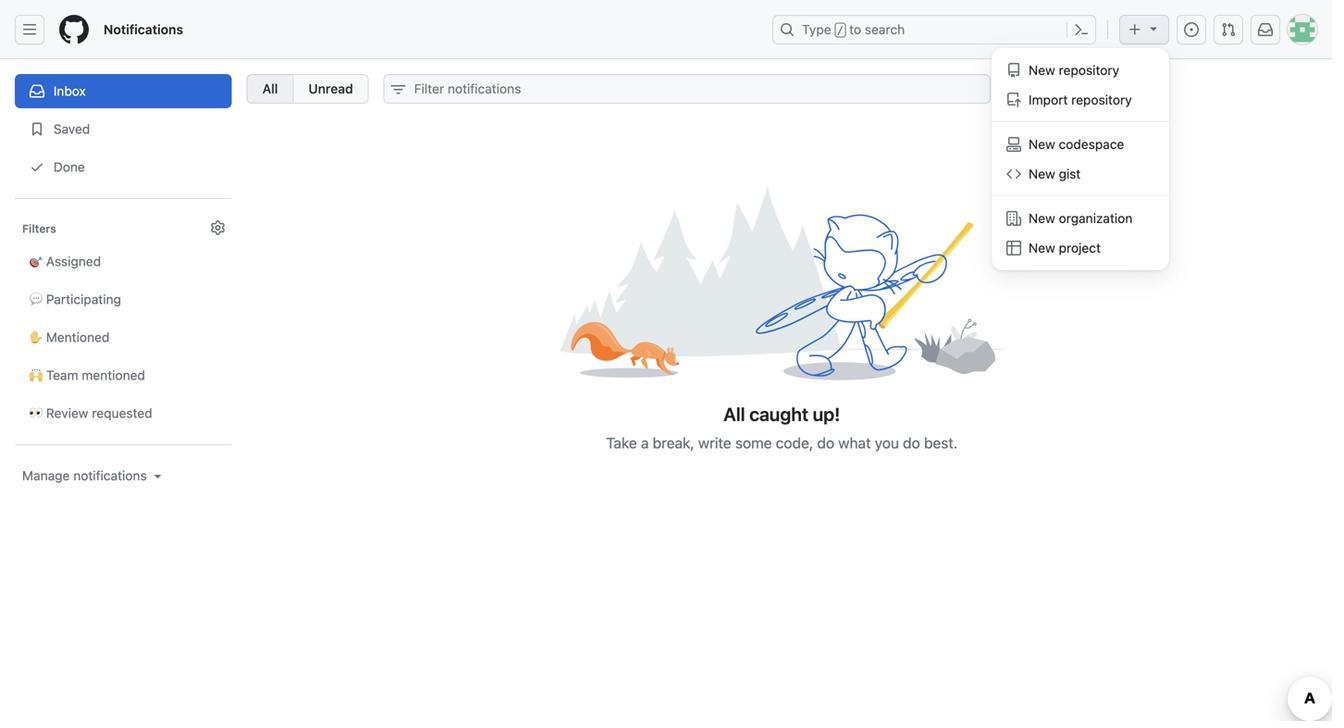 Task type: describe. For each thing, give the bounding box(es) containing it.
you
[[875, 434, 900, 452]]

notifications
[[73, 468, 147, 483]]

done link
[[15, 150, 232, 184]]

type / to search
[[802, 22, 905, 37]]

assigned
[[46, 254, 101, 269]]

unread
[[309, 81, 353, 96]]

Filter notifications text field
[[384, 74, 991, 104]]

mentioned
[[82, 367, 145, 383]]

new codespace
[[1029, 137, 1125, 152]]

🎯
[[30, 254, 43, 269]]

/
[[837, 24, 844, 37]]

all caught up! take a break, write some code, do what you do best.
[[607, 403, 958, 452]]

caught
[[750, 403, 809, 425]]

date
[[1082, 81, 1110, 96]]

new repository link
[[1000, 56, 1163, 85]]

break,
[[653, 434, 695, 452]]

requested
[[92, 405, 152, 421]]

manage notifications button
[[22, 466, 165, 485]]

new for new gist
[[1029, 166, 1056, 181]]

triangle down image inside the manage notifications popup button
[[151, 468, 165, 483]]

review
[[46, 405, 88, 421]]

all for all
[[263, 81, 278, 96]]

notifications
[[104, 22, 183, 37]]

2 do from the left
[[904, 434, 921, 452]]

project
[[1059, 240, 1101, 255]]

filter image
[[391, 82, 406, 97]]

new for new codespace
[[1029, 137, 1056, 152]]

codespace
[[1059, 137, 1125, 152]]

mentioned
[[46, 330, 110, 345]]

a
[[641, 434, 649, 452]]

new for new organization
[[1029, 211, 1056, 226]]

🙌
[[30, 367, 43, 383]]

customize filters image
[[211, 220, 226, 235]]

🙌 team mentioned link
[[15, 358, 232, 392]]

inbox
[[53, 83, 86, 99]]

code,
[[776, 434, 814, 452]]

unread button
[[293, 74, 369, 104]]

inbox link
[[15, 74, 232, 108]]

search
[[865, 22, 905, 37]]

💬
[[30, 292, 43, 307]]

gist
[[1059, 166, 1081, 181]]

menu containing new repository
[[992, 48, 1170, 270]]

saved
[[50, 121, 90, 137]]

organization
[[1059, 211, 1133, 226]]

new project button
[[1000, 233, 1163, 263]]

command palette image
[[1075, 22, 1089, 37]]

saved link
[[15, 112, 232, 146]]

1 do from the left
[[818, 434, 835, 452]]

inbox zero image
[[560, 178, 1005, 388]]

🙌 team mentioned
[[30, 367, 145, 383]]

filters
[[22, 222, 56, 235]]



Task type: locate. For each thing, give the bounding box(es) containing it.
💬 participating
[[30, 292, 121, 307]]

repository down new repository link
[[1072, 92, 1133, 107]]

bookmark image
[[30, 122, 44, 137]]

notifications element
[[15, 59, 232, 530]]

best.
[[925, 434, 958, 452]]

plus image
[[1128, 22, 1143, 37]]

by:
[[1059, 81, 1078, 96]]

new codespace link
[[1000, 130, 1163, 159]]

new gist
[[1029, 166, 1081, 181]]

✋
[[30, 330, 43, 345]]

menu
[[992, 48, 1170, 270]]

write
[[699, 434, 732, 452]]

inbox image
[[30, 84, 44, 99]]

what
[[839, 434, 872, 452]]

1 vertical spatial repository
[[1072, 92, 1133, 107]]

3 new from the top
[[1029, 166, 1056, 181]]

notifications image
[[1259, 22, 1274, 37]]

new for new project
[[1029, 240, 1056, 255]]

manage notifications
[[22, 468, 147, 483]]

2 new from the top
[[1029, 137, 1056, 152]]

✋ mentioned
[[30, 330, 110, 345]]

1 new from the top
[[1029, 62, 1056, 78]]

0 vertical spatial all
[[263, 81, 278, 96]]

1 vertical spatial all
[[724, 403, 746, 425]]

5 new from the top
[[1029, 240, 1056, 255]]

issue opened image
[[1185, 22, 1200, 37]]

👀 review requested
[[30, 405, 152, 421]]

all
[[263, 81, 278, 96], [724, 403, 746, 425]]

💬 participating link
[[15, 282, 232, 317]]

do right you
[[904, 434, 921, 452]]

👀
[[30, 405, 43, 421]]

do
[[818, 434, 835, 452], [904, 434, 921, 452]]

git pull request image
[[1222, 22, 1237, 37]]

repository
[[1059, 62, 1120, 78], [1072, 92, 1133, 107]]

import
[[1029, 92, 1068, 107]]

triangle down image
[[1147, 21, 1162, 36], [151, 468, 165, 483]]

repository up date
[[1059, 62, 1120, 78]]

0 vertical spatial repository
[[1059, 62, 1120, 78]]

new inside button
[[1029, 240, 1056, 255]]

1 horizontal spatial all
[[724, 403, 746, 425]]

all button
[[247, 74, 293, 104]]

up!
[[813, 403, 841, 425]]

all inside all button
[[263, 81, 278, 96]]

new project
[[1029, 240, 1101, 255]]

None search field
[[384, 74, 991, 104]]

type
[[802, 22, 832, 37]]

4 new from the top
[[1029, 211, 1056, 226]]

group by: date
[[1018, 81, 1110, 96]]

repository for import repository
[[1072, 92, 1133, 107]]

new organization link
[[1000, 204, 1163, 233]]

🎯 assigned
[[30, 254, 101, 269]]

all for all caught up! take a break, write some code, do what you do best.
[[724, 403, 746, 425]]

participating
[[46, 292, 121, 307]]

1 vertical spatial triangle down image
[[151, 468, 165, 483]]

group
[[1018, 81, 1056, 96]]

triangle down image right notifications
[[151, 468, 165, 483]]

✋ mentioned link
[[15, 320, 232, 354]]

new repository
[[1029, 62, 1120, 78]]

homepage image
[[59, 15, 89, 44]]

1 horizontal spatial triangle down image
[[1147, 21, 1162, 36]]

triangle down image right plus image
[[1147, 21, 1162, 36]]

manage
[[22, 468, 70, 483]]

some
[[736, 434, 773, 452]]

import repository link
[[1000, 85, 1163, 115]]

check image
[[30, 160, 44, 174]]

new organization
[[1029, 211, 1133, 226]]

take
[[607, 434, 638, 452]]

🎯 assigned link
[[15, 244, 232, 279]]

new
[[1029, 62, 1056, 78], [1029, 137, 1056, 152], [1029, 166, 1056, 181], [1029, 211, 1056, 226], [1029, 240, 1056, 255]]

all left unread
[[263, 81, 278, 96]]

new up group
[[1029, 62, 1056, 78]]

done
[[50, 159, 85, 174]]

👀 review requested link
[[15, 396, 232, 430]]

team
[[46, 367, 78, 383]]

new left project
[[1029, 240, 1056, 255]]

to
[[850, 22, 862, 37]]

0 horizontal spatial triangle down image
[[151, 468, 165, 483]]

repository for new repository
[[1059, 62, 1120, 78]]

all up the some
[[724, 403, 746, 425]]

new for new repository
[[1029, 62, 1056, 78]]

new left gist at top right
[[1029, 166, 1056, 181]]

new up new gist on the right
[[1029, 137, 1056, 152]]

1 horizontal spatial do
[[904, 434, 921, 452]]

do left what on the bottom right
[[818, 434, 835, 452]]

import repository
[[1029, 92, 1133, 107]]

new up new project
[[1029, 211, 1056, 226]]

0 vertical spatial triangle down image
[[1147, 21, 1162, 36]]

new gist link
[[1000, 159, 1163, 189]]

0 horizontal spatial all
[[263, 81, 278, 96]]

notifications link
[[96, 15, 191, 44]]

all inside all caught up! take a break, write some code, do what you do best.
[[724, 403, 746, 425]]

0 horizontal spatial do
[[818, 434, 835, 452]]



Task type: vqa. For each thing, say whether or not it's contained in the screenshot.
second New from the top
yes



